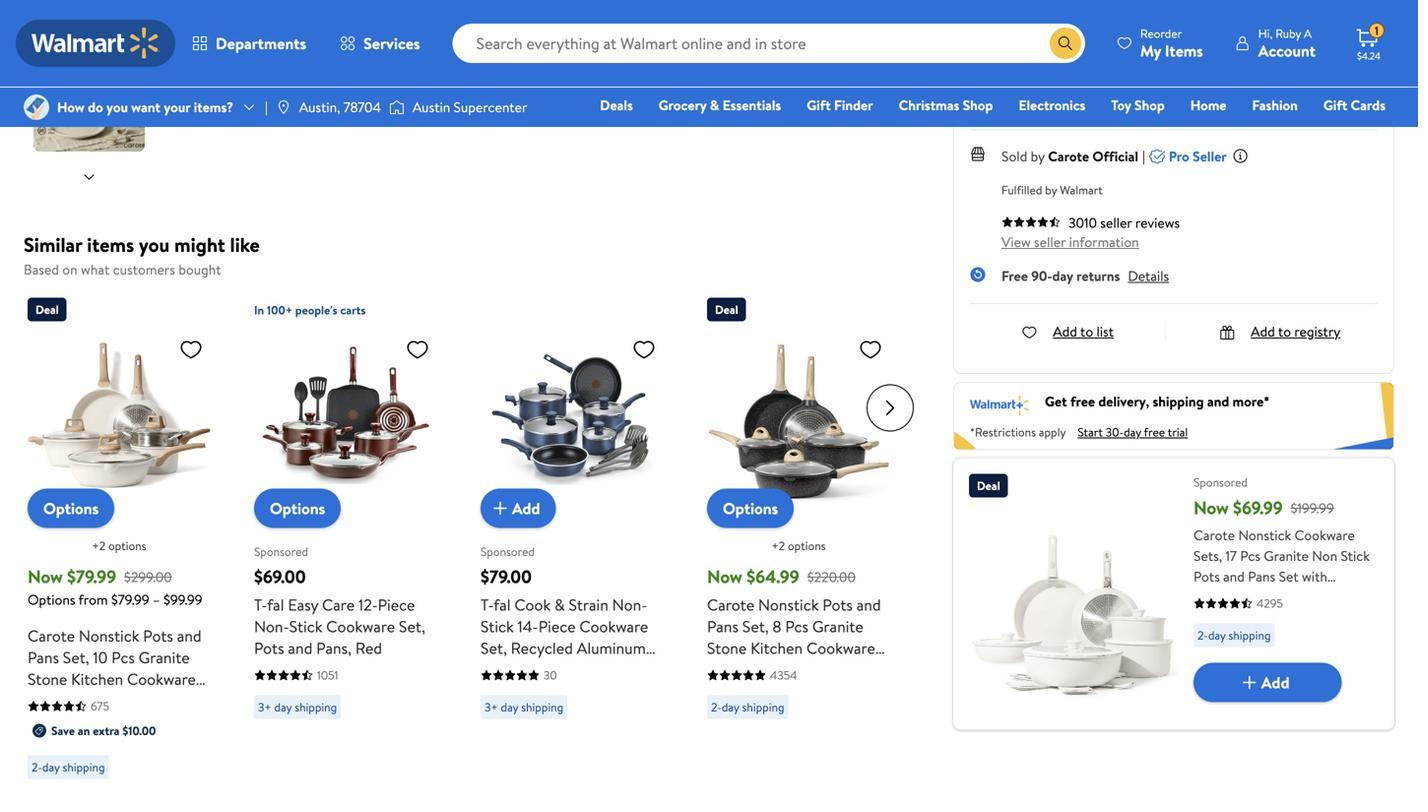 Task type: vqa. For each thing, say whether or not it's contained in the screenshot.
Pans within the Now $64.99 $220.00 Carote Nonstick Pots And Pans Set, 8 Pcs Granite Stone Kitchen Cookware Sets (Black)
yes



Task type: locate. For each thing, give the bounding box(es) containing it.
toy shop
[[1111, 96, 1165, 115]]

delivery
[[1288, 10, 1338, 29], [970, 86, 1020, 105]]

0 horizontal spatial  image
[[276, 99, 291, 115]]

1 +2 options from the left
[[92, 538, 146, 555]]

1 horizontal spatial 2-
[[711, 699, 722, 716]]

0 horizontal spatial sets
[[28, 691, 57, 712]]

1 horizontal spatial you
[[139, 231, 170, 259]]

 image
[[24, 95, 49, 120]]

2 +2 options from the left
[[772, 538, 826, 555]]

austin
[[413, 97, 450, 117]]

+2 options up now $79.99 $299.00 options from $79.99 – $99.99
[[92, 538, 146, 555]]

pots inside sponsored $69.00 t-fal easy care 12-piece non-stick cookware set, pots and pans, red
[[254, 638, 284, 660]]

delivery for to
[[970, 86, 1020, 105]]

1 horizontal spatial piece
[[539, 616, 576, 638]]

delivery inside the delivery not available
[[1288, 10, 1338, 29]]

1 vertical spatial |
[[1143, 147, 1145, 166]]

t- for $79.00
[[481, 594, 494, 616]]

0 vertical spatial granite
[[1264, 547, 1309, 566]]

fulfilled by walmart
[[1002, 182, 1103, 198]]

add to favorites list, carote nonstick pots and pans set, 8 pcs granite stone kitchen cookware sets (black) image
[[859, 337, 883, 362]]

available inside the delivery not available
[[1302, 28, 1346, 45]]

and left more*
[[1208, 392, 1230, 411]]

4 product group from the left
[[707, 290, 891, 788]]

0 vertical spatial 2-
[[1198, 628, 1209, 644]]

pans left '8'
[[707, 616, 739, 638]]

14-
[[518, 616, 539, 638]]

shop inside christmas shop link
[[963, 96, 993, 115]]

options up $299.00
[[108, 538, 146, 555]]

nonstick down "$64.99"
[[758, 594, 819, 616]]

options link up now $79.99 $299.00 options from $79.99 – $99.99
[[28, 489, 114, 528]]

product group containing $79.00
[[481, 290, 664, 788]]

returns
[[1077, 266, 1120, 285]]

trial
[[1168, 424, 1188, 441]]

sets inside now $64.99 $220.00 carote nonstick pots and pans set, 8 pcs granite stone kitchen cookware sets (black)
[[707, 660, 736, 681]]

0 vertical spatial by
[[1031, 147, 1045, 166]]

granite up the set
[[1264, 547, 1309, 566]]

sponsored inside sponsored $69.00 t-fal easy care 12-piece non-stick cookware set, pots and pans, red
[[254, 544, 308, 561]]

t- inside sponsored $79.00 t-fal cook & strain non- stick 14-piece cookware set, recycled aluminum body, blue
[[481, 594, 494, 616]]

2-day shipping down "removable"
[[1198, 628, 1271, 644]]

Search search field
[[453, 24, 1085, 63]]

and inside banner
[[1208, 392, 1230, 411]]

12-
[[359, 594, 378, 616]]

+2 options up "$64.99"
[[772, 538, 826, 555]]

what
[[81, 260, 110, 279]]

carote nonstick pots and pans set, 10 pcs granite stone kitchen cookware sets (white)
[[28, 626, 202, 712]]

toy shop link
[[1103, 95, 1174, 116]]

2 vertical spatial 2-day shipping
[[32, 760, 105, 776]]

1 horizontal spatial  image
[[389, 98, 405, 117]]

1 horizontal spatial kitchen
[[751, 638, 803, 660]]

 image left austin
[[389, 98, 405, 117]]

pickup
[[1154, 10, 1194, 29]]

1 horizontal spatial not
[[1280, 28, 1300, 45]]

carote nonstick pots and pans set, 8 pcs granite stone kitchen cookware sets (black) image
[[707, 330, 891, 513]]

1 horizontal spatial fal
[[494, 594, 511, 616]]

0 vertical spatial |
[[265, 97, 268, 117]]

+2 options for now $64.99
[[772, 538, 826, 555]]

0 horizontal spatial deal
[[35, 301, 59, 318]]

1 options link from the left
[[28, 489, 114, 528]]

0 horizontal spatial you
[[106, 97, 128, 117]]

2- inside now $69.99 group
[[1198, 628, 1209, 644]]

fal down "$79.00"
[[494, 594, 511, 616]]

sponsored for now
[[1194, 474, 1248, 491]]

gift for finder
[[807, 96, 831, 115]]

a
[[1304, 25, 1312, 42]]

shipping
[[1153, 392, 1204, 411], [1229, 628, 1271, 644], [295, 699, 337, 716], [521, 699, 564, 716], [742, 699, 785, 716], [63, 760, 105, 776]]

seller right 3010 at right
[[1101, 213, 1132, 232]]

piece inside sponsored $69.00 t-fal easy care 12-piece non-stick cookware set, pots and pans, red
[[378, 594, 415, 616]]

sets left (black)
[[707, 660, 736, 681]]

2 horizontal spatial 2-
[[1198, 628, 1209, 644]]

options up now $79.99 $299.00 options from $79.99 – $99.99
[[43, 498, 99, 520]]

1 3+ from the left
[[258, 699, 272, 716]]

& right cook
[[555, 594, 565, 616]]

1051
[[317, 667, 338, 684]]

2 horizontal spatial stick
[[1341, 547, 1370, 566]]

t- down "$79.00"
[[481, 594, 494, 616]]

0 vertical spatial 2-day shipping
[[1198, 628, 1271, 644]]

walmart image
[[32, 28, 160, 59]]

add inside product group
[[512, 498, 540, 519]]

kitchen up 675
[[71, 669, 123, 691]]

1 horizontal spatial granite
[[813, 616, 864, 638]]

gift for cards
[[1324, 96, 1348, 115]]

t- inside sponsored $69.00 t-fal easy care 12-piece non-stick cookware set, pots and pans, red
[[254, 594, 267, 616]]

add to favorites list, t-fal cook & strain non-stick 14-piece cookware set, recycled aluminum body, blue image
[[632, 337, 656, 362]]

1 horizontal spatial austin,
[[1044, 86, 1086, 105]]

blue
[[523, 660, 553, 681]]

1 vertical spatial nonstick
[[758, 594, 819, 616]]

pots inside sponsored now $69.99 $199.99 carote nonstick cookware sets, 17 pcs granite non stick pots and pans set with removable handle
[[1194, 567, 1220, 587]]

shop right christmas
[[963, 96, 993, 115]]

shipping
[[1010, 10, 1061, 29]]

reviews
[[1136, 213, 1180, 232]]

1 vertical spatial by
[[1045, 182, 1057, 198]]

0 horizontal spatial to
[[1023, 86, 1036, 105]]

3 options link from the left
[[707, 489, 794, 528]]

0 horizontal spatial options link
[[28, 489, 114, 528]]

granite inside sponsored now $69.99 $199.99 carote nonstick cookware sets, 17 pcs granite non stick pots and pans set with removable handle
[[1264, 547, 1309, 566]]

2 t- from the left
[[481, 594, 494, 616]]

2 +2 from the left
[[772, 538, 785, 555]]

2 gift from the left
[[1324, 96, 1348, 115]]

0 vertical spatial you
[[106, 97, 128, 117]]

sponsored inside sponsored $79.00 t-fal cook & strain non- stick 14-piece cookware set, recycled aluminum body, blue
[[481, 544, 535, 561]]

delivery,
[[1099, 392, 1150, 411]]

seller down the 4.706 stars out of 5, based on 3010 seller reviews element
[[1034, 232, 1066, 251]]

0 horizontal spatial delivery
[[970, 86, 1020, 105]]

non- right strain at bottom left
[[612, 594, 648, 616]]

gift left cards at the right of the page
[[1324, 96, 1348, 115]]

30
[[544, 667, 557, 684]]

pcs right 10
[[111, 647, 135, 669]]

1 horizontal spatial gift
[[1324, 96, 1348, 115]]

0 horizontal spatial free
[[1071, 392, 1095, 411]]

add to favorites list, carote nonstick pots and pans set, 10 pcs granite stone kitchen cookware sets (white) image
[[179, 337, 203, 362]]

1 horizontal spatial pans
[[707, 616, 739, 638]]

next image image
[[81, 170, 97, 185]]

christmas
[[899, 96, 960, 115]]

0 horizontal spatial 2-day shipping
[[32, 760, 105, 776]]

stick inside sponsored now $69.99 $199.99 carote nonstick cookware sets, 17 pcs granite non stick pots and pans set with removable handle
[[1341, 547, 1370, 566]]

essentials
[[723, 96, 781, 115]]

0 horizontal spatial options
[[108, 538, 146, 555]]

&
[[710, 96, 719, 115], [555, 594, 565, 616]]

options left from
[[28, 591, 75, 610]]

nonstick inside sponsored now $69.99 $199.99 carote nonstick cookware sets, 17 pcs granite non stick pots and pans set with removable handle
[[1239, 526, 1292, 545]]

1 horizontal spatial 3+
[[485, 699, 498, 716]]

1 horizontal spatial &
[[710, 96, 719, 115]]

shop for toy shop
[[1135, 96, 1165, 115]]

0 horizontal spatial 3+
[[258, 699, 272, 716]]

3 product group from the left
[[481, 290, 664, 788]]

add up "$79.00"
[[512, 498, 540, 519]]

pans left the set
[[1248, 567, 1276, 587]]

shipping up trial
[[1153, 392, 1204, 411]]

1 horizontal spatial |
[[1143, 147, 1145, 166]]

start 30-day free trial
[[1078, 424, 1188, 441]]

fal inside sponsored $79.00 t-fal cook & strain non- stick 14-piece cookware set, recycled aluminum body, blue
[[494, 594, 511, 616]]

2 horizontal spatial pans
[[1248, 567, 1276, 587]]

| right official
[[1143, 147, 1145, 166]]

piece inside sponsored $79.00 t-fal cook & strain non- stick 14-piece cookware set, recycled aluminum body, blue
[[539, 616, 576, 638]]

now for $79.99
[[28, 565, 63, 590]]

by right fulfilled
[[1045, 182, 1057, 198]]

grocery & essentials link
[[650, 95, 790, 116]]

you up customers on the top of the page
[[139, 231, 170, 259]]

t-fal easy care 12-piece non-stick cookware set, pots and pans, red image
[[254, 330, 437, 513]]

carote down "$64.99"
[[707, 594, 755, 616]]

austin, down departments
[[299, 97, 340, 117]]

sponsored inside sponsored now $69.99 $199.99 carote nonstick cookware sets, 17 pcs granite non stick pots and pans set with removable handle
[[1194, 474, 1248, 491]]

2 vertical spatial pcs
[[111, 647, 135, 669]]

now inside now $64.99 $220.00 carote nonstick pots and pans set, 8 pcs granite stone kitchen cookware sets (black)
[[707, 565, 743, 590]]

shipping inside now $69.99 group
[[1229, 628, 1271, 644]]

1 horizontal spatial sponsored
[[481, 544, 535, 561]]

carote inside 'carote nonstick pots and pans set, 10 pcs granite stone kitchen cookware sets (white)'
[[28, 626, 75, 647]]

0 vertical spatial kitchen
[[751, 638, 803, 660]]

$79.99 left –
[[111, 591, 149, 610]]

|
[[265, 97, 268, 117], [1143, 147, 1145, 166]]

1 not from the left
[[1141, 28, 1161, 45]]

1 t- from the left
[[254, 594, 267, 616]]

non- inside sponsored $69.00 t-fal easy care 12-piece non-stick cookware set, pots and pans, red
[[254, 616, 289, 638]]

nonstick down from
[[79, 626, 139, 647]]

options
[[108, 538, 146, 555], [788, 538, 826, 555]]

granite down $220.00
[[813, 616, 864, 638]]

granite inside now $64.99 $220.00 carote nonstick pots and pans set, 8 pcs granite stone kitchen cookware sets (black)
[[813, 616, 864, 638]]

gift left finder
[[807, 96, 831, 115]]

1 horizontal spatial shop
[[1135, 96, 1165, 115]]

stone up save
[[28, 669, 67, 691]]

0 horizontal spatial by
[[1031, 147, 1045, 166]]

1 horizontal spatial available
[[1302, 28, 1346, 45]]

add to registry
[[1251, 322, 1341, 341]]

sponsored for $79.00
[[481, 544, 535, 561]]

now inside now $79.99 $299.00 options from $79.99 – $99.99
[[28, 565, 63, 590]]

product group containing now $64.99
[[707, 290, 891, 788]]

1 vertical spatial delivery
[[970, 86, 1020, 105]]

to left list
[[1081, 322, 1094, 341]]

you inside the 'similar items you might like based on what customers bought'
[[139, 231, 170, 259]]

fal inside sponsored $69.00 t-fal easy care 12-piece non-stick cookware set, pots and pans, red
[[267, 594, 284, 616]]

t- down $69.00
[[254, 594, 267, 616]]

0 vertical spatial delivery
[[1288, 10, 1338, 29]]

1 vertical spatial stone
[[28, 669, 67, 691]]

pcs right '8'
[[785, 616, 809, 638]]

view
[[1002, 232, 1031, 251]]

stick right 'non'
[[1341, 547, 1370, 566]]

product group
[[28, 290, 211, 788], [254, 290, 437, 788], [481, 290, 664, 788], [707, 290, 891, 788]]

*restrictions apply
[[970, 424, 1066, 441]]

granite down –
[[139, 647, 190, 669]]

gift inside "gift cards registry"
[[1324, 96, 1348, 115]]

shop for christmas shop
[[963, 96, 993, 115]]

you for want
[[106, 97, 128, 117]]

 image
[[389, 98, 405, 117], [276, 99, 291, 115]]

1 vertical spatial granite
[[813, 616, 864, 638]]

carote inside sponsored now $69.99 $199.99 carote nonstick cookware sets, 17 pcs granite non stick pots and pans set with removable handle
[[1194, 526, 1235, 545]]

stick
[[1341, 547, 1370, 566], [289, 616, 323, 638], [481, 616, 514, 638]]

1 vertical spatial sets
[[28, 691, 57, 712]]

free
[[1071, 392, 1095, 411], [1144, 424, 1165, 441]]

registry
[[1295, 322, 1341, 341]]

2 product group from the left
[[254, 290, 437, 788]]

1 vertical spatial pcs
[[785, 616, 809, 638]]

and down 17
[[1224, 567, 1245, 587]]

to left registry
[[1279, 322, 1292, 341]]

sets up save
[[28, 691, 57, 712]]

2 horizontal spatial sponsored
[[1194, 474, 1248, 491]]

add button down 4295
[[1194, 664, 1342, 703]]

pcs right 17
[[1241, 547, 1261, 566]]

1 horizontal spatial 3+ day shipping
[[485, 699, 564, 716]]

toy
[[1111, 96, 1132, 115]]

1 available from the left
[[1164, 28, 1207, 45]]

set
[[1279, 567, 1299, 587]]

you right do
[[106, 97, 128, 117]]

1 horizontal spatial 2-day shipping
[[711, 699, 785, 716]]

$79.99 up from
[[67, 565, 116, 590]]

options link up "$64.99"
[[707, 489, 794, 528]]

1 options from the left
[[108, 538, 146, 555]]

2 not from the left
[[1280, 28, 1300, 45]]

non-
[[612, 594, 648, 616], [254, 616, 289, 638]]

carote up sets,
[[1194, 526, 1235, 545]]

17
[[1226, 547, 1237, 566]]

available inside pickup not available
[[1164, 28, 1207, 45]]

recycled
[[511, 638, 573, 660]]

carote left 10
[[28, 626, 75, 647]]

set, left 14-
[[481, 638, 507, 660]]

add
[[1053, 322, 1078, 341], [1251, 322, 1275, 341], [512, 498, 540, 519], [1262, 672, 1290, 694]]

0 vertical spatial stone
[[707, 638, 747, 660]]

1 vertical spatial add button
[[1194, 664, 1342, 703]]

2 vertical spatial 2-
[[32, 760, 42, 776]]

+2 up now $79.99 $299.00 options from $79.99 – $99.99
[[92, 538, 105, 555]]

2-day shipping
[[1198, 628, 1271, 644], [711, 699, 785, 716], [32, 760, 105, 776]]

add left list
[[1053, 322, 1078, 341]]

78704
[[1089, 86, 1127, 105], [344, 97, 381, 117]]

& right grocery
[[710, 96, 719, 115]]

$69.99
[[1233, 496, 1283, 521]]

2 vertical spatial pans
[[28, 647, 59, 669]]

2 horizontal spatial to
[[1279, 322, 1292, 341]]

add button up "$79.00"
[[481, 489, 556, 528]]

1 horizontal spatial +2 options
[[772, 538, 826, 555]]

and left the pans,
[[288, 638, 313, 660]]

shipping down 30
[[521, 699, 564, 716]]

options link for now $64.99
[[707, 489, 794, 528]]

1 vertical spatial pans
[[707, 616, 739, 638]]

1 horizontal spatial +2
[[772, 538, 785, 555]]

pots down sets,
[[1194, 567, 1220, 587]]

now inside sponsored now $69.99 $199.99 carote nonstick cookware sets, 17 pcs granite non stick pots and pans set with removable handle
[[1194, 496, 1229, 521]]

options up $220.00
[[788, 538, 826, 555]]

0 horizontal spatial granite
[[139, 647, 190, 669]]

add down 4295
[[1262, 672, 1290, 694]]

shipping down 4295
[[1229, 628, 1271, 644]]

electronics link
[[1010, 95, 1095, 116]]

cookware
[[1295, 526, 1355, 545], [326, 616, 395, 638], [580, 616, 648, 638], [807, 638, 876, 660], [127, 669, 196, 691]]

 image left austin, 78704
[[276, 99, 291, 115]]

non- down $69.00
[[254, 616, 289, 638]]

3+ day shipping down 1051
[[258, 699, 337, 716]]

not for delivery
[[1280, 28, 1300, 45]]

not inside the delivery not available
[[1280, 28, 1300, 45]]

non- inside sponsored $79.00 t-fal cook & strain non- stick 14-piece cookware set, recycled aluminum body, blue
[[612, 594, 648, 616]]

1 horizontal spatial t-
[[481, 594, 494, 616]]

free left trial
[[1144, 424, 1165, 441]]

and inside sponsored $69.00 t-fal easy care 12-piece non-stick cookware set, pots and pans, red
[[288, 638, 313, 660]]

2 horizontal spatial pcs
[[1241, 547, 1261, 566]]

0 horizontal spatial add button
[[481, 489, 556, 528]]

0 horizontal spatial nonstick
[[79, 626, 139, 647]]

2 3+ from the left
[[485, 699, 498, 716]]

0 horizontal spatial fal
[[267, 594, 284, 616]]

nonstick down $69.99
[[1239, 526, 1292, 545]]

shop
[[963, 96, 993, 115], [1135, 96, 1165, 115]]

add left registry
[[1251, 322, 1275, 341]]

carote inside now $64.99 $220.00 carote nonstick pots and pans set, 8 pcs granite stone kitchen cookware sets (black)
[[707, 594, 755, 616]]

1 vertical spatial free
[[1144, 424, 1165, 441]]

christmas shop
[[899, 96, 993, 115]]

2 fal from the left
[[494, 594, 511, 616]]

0 horizontal spatial seller
[[1034, 232, 1066, 251]]

4.706 stars out of 5, based on 3010 seller reviews element
[[1002, 216, 1061, 228]]

0 horizontal spatial not
[[1141, 28, 1161, 45]]

3+ day shipping down blue
[[485, 699, 564, 716]]

set, left '8'
[[743, 616, 769, 638]]

add button
[[481, 489, 556, 528], [1194, 664, 1342, 703]]

carote
[[1048, 147, 1090, 166], [1194, 526, 1235, 545], [707, 594, 755, 616], [28, 626, 75, 647]]

account
[[1259, 40, 1316, 62]]

0 vertical spatial free
[[1071, 392, 1095, 411]]

shipping down (black)
[[742, 699, 785, 716]]

0 horizontal spatial pans
[[28, 647, 59, 669]]

view seller information link
[[1002, 232, 1139, 251]]

items
[[87, 231, 134, 259]]

walmart+
[[1327, 123, 1386, 142]]

shop inside toy shop link
[[1135, 96, 1165, 115]]

cards
[[1351, 96, 1386, 115]]

2 available from the left
[[1302, 28, 1346, 45]]

pots down $220.00
[[823, 594, 853, 616]]

more*
[[1233, 392, 1270, 411]]

red
[[355, 638, 382, 660]]

do
[[88, 97, 103, 117]]

services
[[364, 33, 420, 54]]

0 horizontal spatial t-
[[254, 594, 267, 616]]

0 horizontal spatial now
[[28, 565, 63, 590]]

stone inside 'carote nonstick pots and pans set, 10 pcs granite stone kitchen cookware sets (white)'
[[28, 669, 67, 691]]

deal for now $79.99
[[35, 301, 59, 318]]

1 vertical spatial kitchen
[[71, 669, 123, 691]]

0 vertical spatial pcs
[[1241, 547, 1261, 566]]

1 product group from the left
[[28, 290, 211, 788]]

in 100+ people's carts
[[254, 302, 366, 319]]

shop right toy on the right of page
[[1135, 96, 1165, 115]]

sold by carote official
[[1002, 147, 1139, 166]]

0 vertical spatial nonstick
[[1239, 526, 1292, 545]]

shipping arrives dec 14
[[999, 10, 1073, 45]]

stick left 14-
[[481, 616, 514, 638]]

stick up 1051
[[289, 616, 323, 638]]

cook
[[515, 594, 551, 616]]

1 horizontal spatial free
[[1144, 424, 1165, 441]]

kitchen up 4354
[[751, 638, 803, 660]]

2-day shipping down save
[[32, 760, 105, 776]]

austin supercenter
[[413, 97, 527, 117]]

+2 options
[[92, 538, 146, 555], [772, 538, 826, 555]]

not inside pickup not available
[[1141, 28, 1161, 45]]

how
[[57, 97, 85, 117]]

1 horizontal spatial add button
[[1194, 664, 1342, 703]]

available for delivery
[[1302, 28, 1346, 45]]

based
[[24, 260, 59, 279]]

stick inside sponsored $79.00 t-fal cook & strain non- stick 14-piece cookware set, recycled aluminum body, blue
[[481, 616, 514, 638]]

1 horizontal spatial sets
[[707, 660, 736, 681]]

sponsored up $69.99
[[1194, 474, 1248, 491]]

pans left 10
[[28, 647, 59, 669]]

details button
[[1128, 266, 1170, 285]]

cookware inside sponsored $79.00 t-fal cook & strain non- stick 14-piece cookware set, recycled aluminum body, blue
[[580, 616, 648, 638]]

and
[[1208, 392, 1230, 411], [1224, 567, 1245, 587], [857, 594, 881, 616], [177, 626, 202, 647], [288, 638, 313, 660]]

nonstick inside now $64.99 $220.00 carote nonstick pots and pans set, 8 pcs granite stone kitchen cookware sets (black)
[[758, 594, 819, 616]]

carts
[[340, 302, 366, 319]]

0 horizontal spatial pcs
[[111, 647, 135, 669]]

1 horizontal spatial delivery
[[1288, 10, 1338, 29]]

not
[[1141, 28, 1161, 45], [1280, 28, 1300, 45]]

2 options from the left
[[788, 538, 826, 555]]

by for fulfilled
[[1045, 182, 1057, 198]]

options up $69.00
[[270, 498, 325, 520]]

by right sold
[[1031, 147, 1045, 166]]

1 gift from the left
[[807, 96, 831, 115]]

and inside sponsored now $69.99 $199.99 carote nonstick cookware sets, 17 pcs granite non stick pots and pans set with removable handle
[[1224, 567, 1245, 587]]

$99.99
[[163, 591, 202, 610]]

set, left 10
[[63, 647, 89, 669]]

seller for 3010
[[1101, 213, 1132, 232]]

sponsored up $69.00
[[254, 544, 308, 561]]

1 horizontal spatial stick
[[481, 616, 514, 638]]

to for list
[[1081, 322, 1094, 341]]

options link up $69.00
[[254, 489, 341, 528]]

to
[[1023, 86, 1036, 105], [1081, 322, 1094, 341], [1279, 322, 1292, 341]]

sponsored $69.00 t-fal easy care 12-piece non-stick cookware set, pots and pans, red
[[254, 544, 425, 660]]

by
[[1031, 147, 1045, 166], [1045, 182, 1057, 198]]

+2
[[92, 538, 105, 555], [772, 538, 785, 555]]

1 horizontal spatial nonstick
[[758, 594, 819, 616]]

2 horizontal spatial 2-day shipping
[[1198, 628, 1271, 644]]

cookware inside now $64.99 $220.00 carote nonstick pots and pans set, 8 pcs granite stone kitchen cookware sets (black)
[[807, 638, 876, 660]]

90-
[[1032, 266, 1053, 285]]

1 horizontal spatial non-
[[612, 594, 648, 616]]

2 shop from the left
[[1135, 96, 1165, 115]]

to left austin, 78704 "button"
[[1023, 86, 1036, 105]]

add button inside now $69.99 group
[[1194, 664, 1342, 703]]

carote nonstick pots and pans set, 10 pcs granite stone kitchen cookware sets (white) image
[[28, 330, 211, 513]]

2-day shipping down (black)
[[711, 699, 785, 716]]

1 fal from the left
[[267, 594, 284, 616]]

1 shop from the left
[[963, 96, 993, 115]]

fal left easy on the left bottom of page
[[267, 594, 284, 616]]

add to cart image
[[489, 497, 512, 521]]

options up "$64.99"
[[723, 498, 778, 520]]

(white)
[[60, 691, 111, 712]]

| right "items?"
[[265, 97, 268, 117]]

options
[[43, 498, 99, 520], [270, 498, 325, 520], [723, 498, 778, 520], [28, 591, 75, 610]]

0 horizontal spatial shop
[[963, 96, 993, 115]]

1 +2 from the left
[[92, 538, 105, 555]]

set, right red at bottom left
[[399, 616, 425, 638]]

options for now $64.99
[[788, 538, 826, 555]]

seller
[[1193, 147, 1227, 166]]

+2 up "$64.99"
[[772, 538, 785, 555]]

gift finder link
[[798, 95, 882, 116]]

free right get
[[1071, 392, 1095, 411]]

1 horizontal spatial options link
[[254, 489, 341, 528]]

2 horizontal spatial now
[[1194, 496, 1229, 521]]

pots down –
[[143, 626, 173, 647]]

stone left '8'
[[707, 638, 747, 660]]

electronics
[[1019, 96, 1086, 115]]

fal for $79.00
[[494, 594, 511, 616]]

and down $99.99
[[177, 626, 202, 647]]

options for options from $79.99 – $99.99
[[43, 498, 99, 520]]

and right '8'
[[857, 594, 881, 616]]

your
[[164, 97, 190, 117]]

2 horizontal spatial nonstick
[[1239, 526, 1292, 545]]

1 horizontal spatial pcs
[[785, 616, 809, 638]]

1 horizontal spatial now
[[707, 565, 743, 590]]

deals link
[[591, 95, 642, 116]]

1 horizontal spatial by
[[1045, 182, 1057, 198]]

pots left the pans,
[[254, 638, 284, 660]]

pcs inside 'carote nonstick pots and pans set, 10 pcs granite stone kitchen cookware sets (white)'
[[111, 647, 135, 669]]



Task type: describe. For each thing, give the bounding box(es) containing it.
100+
[[267, 302, 292, 319]]

set, inside sponsored $69.00 t-fal easy care 12-piece non-stick cookware set, pots and pans, red
[[399, 616, 425, 638]]

day inside now $69.99 group
[[1209, 628, 1226, 644]]

supercenter
[[454, 97, 527, 117]]

items
[[1165, 40, 1204, 62]]

& inside sponsored $79.00 t-fal cook & strain non- stick 14-piece cookware set, recycled aluminum body, blue
[[555, 594, 565, 616]]

fashion link
[[1244, 95, 1307, 116]]

registry
[[1159, 123, 1209, 142]]

3010
[[1069, 213, 1097, 232]]

+2 for now $79.99
[[92, 538, 105, 555]]

t-fal cook & strain non-stick 14-piece cookware set, recycled aluminum body, blue image
[[481, 330, 664, 513]]

carote up walmart
[[1048, 147, 1090, 166]]

1 vertical spatial 2-day shipping
[[711, 699, 785, 716]]

customers
[[113, 260, 175, 279]]

sponsored now $69.99 $199.99 carote nonstick cookware sets, 17 pcs granite non stick pots and pans set with removable handle
[[1194, 474, 1370, 607]]

pots inside 'carote nonstick pots and pans set, 10 pcs granite stone kitchen cookware sets (white)'
[[143, 626, 173, 647]]

+2 for now $64.99
[[772, 538, 785, 555]]

1 horizontal spatial 78704
[[1089, 86, 1127, 105]]

options link for now $79.99
[[28, 489, 114, 528]]

like
[[230, 231, 260, 259]]

0 horizontal spatial austin,
[[299, 97, 340, 117]]

set, inside sponsored $79.00 t-fal cook & strain non- stick 14-piece cookware set, recycled aluminum body, blue
[[481, 638, 507, 660]]

pans inside sponsored now $69.99 $199.99 carote nonstick cookware sets, 17 pcs granite non stick pots and pans set with removable handle
[[1248, 567, 1276, 587]]

pcs inside now $64.99 $220.00 carote nonstick pots and pans set, 8 pcs granite stone kitchen cookware sets (black)
[[785, 616, 809, 638]]

my
[[1141, 40, 1161, 62]]

hi,
[[1259, 25, 1273, 42]]

8
[[773, 616, 782, 638]]

*restrictions
[[970, 424, 1036, 441]]

0 vertical spatial $79.99
[[67, 565, 116, 590]]

add to favorites list, t-fal easy care 12-piece non-stick cookware set, pots and pans, red image
[[406, 337, 429, 362]]

pots inside now $64.99 $220.00 carote nonstick pots and pans set, 8 pcs granite stone kitchen cookware sets (black)
[[823, 594, 853, 616]]

sponsored for $69.00
[[254, 544, 308, 561]]

$79.00
[[481, 565, 532, 590]]

granite inside 'carote nonstick pots and pans set, 10 pcs granite stone kitchen cookware sets (white)'
[[139, 647, 190, 669]]

gift cards link
[[1315, 95, 1395, 116]]

one debit
[[1235, 123, 1302, 142]]

austin, 78704 button
[[1044, 86, 1127, 105]]

shipping down 1051
[[295, 699, 337, 716]]

extra
[[93, 723, 120, 740]]

 image for austin supercenter
[[389, 98, 405, 117]]

$299.00
[[124, 568, 172, 587]]

an
[[78, 723, 90, 740]]

cookware inside sponsored $69.00 t-fal easy care 12-piece non-stick cookware set, pots and pans, red
[[326, 616, 395, 638]]

4295
[[1257, 596, 1284, 612]]

similar items you might like based on what customers bought
[[24, 231, 260, 279]]

not for pickup
[[1141, 28, 1161, 45]]

cookware inside 'carote nonstick pots and pans set, 10 pcs granite stone kitchen cookware sets (white)'
[[127, 669, 196, 691]]

services button
[[323, 20, 437, 67]]

carote nonstick pots and pans set, 8 pcs induction kitchen cookware sets (beige granite) - image 4 of 8 image
[[33, 0, 149, 25]]

0 horizontal spatial 2-
[[32, 760, 42, 776]]

items?
[[194, 97, 233, 117]]

pro seller
[[1169, 147, 1227, 166]]

shipping inside get free delivery, shipping and more* banner
[[1153, 392, 1204, 411]]

departments button
[[175, 20, 323, 67]]

care
[[322, 594, 355, 616]]

dec
[[1038, 28, 1059, 45]]

carote nonstick pots and pans set, 8 pcs induction kitchen cookware sets (beige granite) - image 5 of 8 image
[[33, 36, 149, 152]]

+2 options for now $79.99
[[92, 538, 146, 555]]

similar
[[24, 231, 82, 259]]

add to registry button
[[1220, 322, 1341, 341]]

registry link
[[1150, 122, 1218, 143]]

10
[[93, 647, 108, 669]]

2-day shipping inside now $69.99 group
[[1198, 628, 1271, 644]]

get free delivery, shipping and more* banner
[[954, 382, 1395, 451]]

to for austin,
[[1023, 86, 1036, 105]]

now for $64.99
[[707, 565, 743, 590]]

Walmart Site-Wide search field
[[453, 24, 1085, 63]]

debit
[[1268, 123, 1302, 142]]

deals
[[600, 96, 633, 115]]

30-
[[1106, 424, 1124, 441]]

t- for $69.00
[[254, 594, 267, 616]]

kitchen inside 'carote nonstick pots and pans set, 10 pcs granite stone kitchen cookware sets (white)'
[[71, 669, 123, 691]]

gift finder
[[807, 96, 873, 115]]

product group containing now $79.99
[[28, 290, 211, 788]]

easy
[[288, 594, 318, 616]]

ruby
[[1276, 25, 1302, 42]]

bought
[[179, 260, 221, 279]]

pro seller info image
[[1233, 148, 1249, 164]]

options for carote nonstick pots and pans set, 8 pcs granite stone kitchen cookware sets (black)
[[723, 498, 778, 520]]

now $69.99 group
[[954, 459, 1395, 730]]

deal inside now $69.99 group
[[977, 478, 1001, 495]]

 image for austin, 78704
[[276, 99, 291, 115]]

in
[[254, 302, 264, 319]]

shipping down the an
[[63, 760, 105, 776]]

austin, 78704
[[299, 97, 381, 117]]

view seller information
[[1002, 232, 1139, 251]]

want
[[131, 97, 161, 117]]

aluminum
[[577, 638, 646, 660]]

sponsored $79.00 t-fal cook & strain non- stick 14-piece cookware set, recycled aluminum body, blue
[[481, 544, 648, 681]]

deal for now $64.99
[[715, 301, 739, 318]]

options inside now $79.99 $299.00 options from $79.99 – $99.99
[[28, 591, 75, 610]]

set, inside 'carote nonstick pots and pans set, 10 pcs granite stone kitchen cookware sets (white)'
[[63, 647, 89, 669]]

get
[[1045, 392, 1067, 411]]

stick inside sponsored $69.00 t-fal easy care 12-piece non-stick cookware set, pots and pans, red
[[289, 616, 323, 638]]

$69.00
[[254, 565, 306, 590]]

$4.24
[[1357, 49, 1381, 63]]

available for pickup
[[1164, 28, 1207, 45]]

walmart+ link
[[1318, 122, 1395, 143]]

pans inside now $64.99 $220.00 carote nonstick pots and pans set, 8 pcs granite stone kitchen cookware sets (black)
[[707, 616, 739, 638]]

save
[[51, 723, 75, 740]]

to for registry
[[1279, 322, 1292, 341]]

by for sold
[[1031, 147, 1045, 166]]

0 vertical spatial add button
[[481, 489, 556, 528]]

grocery & essentials
[[659, 96, 781, 115]]

reorder my items
[[1141, 25, 1204, 62]]

0 horizontal spatial 78704
[[344, 97, 381, 117]]

1 vertical spatial $79.99
[[111, 591, 149, 610]]

from
[[78, 591, 108, 610]]

carote nonstick cookware sets, 17 pcs granite non stick pots and pans set with removable handle image
[[969, 506, 1178, 715]]

people's
[[295, 302, 337, 319]]

product group containing $69.00
[[254, 290, 437, 788]]

on
[[62, 260, 78, 279]]

add inside now $69.99 group
[[1262, 672, 1290, 694]]

search icon image
[[1058, 35, 1074, 51]]

$199.99
[[1291, 499, 1335, 518]]

$64.99
[[747, 565, 800, 590]]

list
[[1097, 322, 1114, 341]]

nonstick inside 'carote nonstick pots and pans set, 10 pcs granite stone kitchen cookware sets (white)'
[[79, 626, 139, 647]]

next slide for similar items you might like list image
[[867, 385, 914, 432]]

hi, ruby a account
[[1259, 25, 1316, 62]]

sold
[[1002, 147, 1028, 166]]

options for now $79.99
[[108, 538, 146, 555]]

you for might
[[139, 231, 170, 259]]

walmart
[[1060, 182, 1103, 198]]

options for t-fal easy care 12-piece non-stick cookware set, pots and pans, red
[[270, 498, 325, 520]]

walmart plus image
[[970, 392, 1029, 416]]

home link
[[1182, 95, 1236, 116]]

finder
[[834, 96, 873, 115]]

add to cart image
[[1238, 671, 1262, 695]]

stone inside now $64.99 $220.00 carote nonstick pots and pans set, 8 pcs granite stone kitchen cookware sets (black)
[[707, 638, 747, 660]]

1 vertical spatial 2-
[[711, 699, 722, 716]]

now $79.99 $299.00 options from $79.99 – $99.99
[[28, 565, 202, 610]]

how do you want your items?
[[57, 97, 233, 117]]

cookware inside sponsored now $69.99 $199.99 carote nonstick cookware sets, 17 pcs granite non stick pots and pans set with removable handle
[[1295, 526, 1355, 545]]

day inside get free delivery, shipping and more* banner
[[1124, 424, 1142, 441]]

0 horizontal spatial |
[[265, 97, 268, 117]]

1 3+ day shipping from the left
[[258, 699, 337, 716]]

seller for view
[[1034, 232, 1066, 251]]

start
[[1078, 424, 1103, 441]]

set, inside now $64.99 $220.00 carote nonstick pots and pans set, 8 pcs granite stone kitchen cookware sets (black)
[[743, 616, 769, 638]]

sets inside 'carote nonstick pots and pans set, 10 pcs granite stone kitchen cookware sets (white)'
[[28, 691, 57, 712]]

pro
[[1169, 147, 1190, 166]]

might
[[174, 231, 225, 259]]

–
[[153, 591, 160, 610]]

3010 seller reviews
[[1069, 213, 1180, 232]]

and inside now $64.99 $220.00 carote nonstick pots and pans set, 8 pcs granite stone kitchen cookware sets (black)
[[857, 594, 881, 616]]

free 90-day returns details
[[1002, 266, 1170, 285]]

2 options link from the left
[[254, 489, 341, 528]]

kitchen inside now $64.99 $220.00 carote nonstick pots and pans set, 8 pcs granite stone kitchen cookware sets (black)
[[751, 638, 803, 660]]

official
[[1093, 147, 1139, 166]]

2 3+ day shipping from the left
[[485, 699, 564, 716]]

delivery to austin, 78704
[[970, 86, 1127, 105]]

pans inside 'carote nonstick pots and pans set, 10 pcs granite stone kitchen cookware sets (white)'
[[28, 647, 59, 669]]

and inside 'carote nonstick pots and pans set, 10 pcs granite stone kitchen cookware sets (white)'
[[177, 626, 202, 647]]

fal for $69.00
[[267, 594, 284, 616]]

pcs inside sponsored now $69.99 $199.99 carote nonstick cookware sets, 17 pcs granite non stick pots and pans set with removable handle
[[1241, 547, 1261, 566]]

delivery for not
[[1288, 10, 1338, 29]]

pickup not available
[[1141, 10, 1207, 45]]

add to list
[[1053, 322, 1114, 341]]

now $64.99 $220.00 carote nonstick pots and pans set, 8 pcs granite stone kitchen cookware sets (black)
[[707, 565, 881, 681]]



